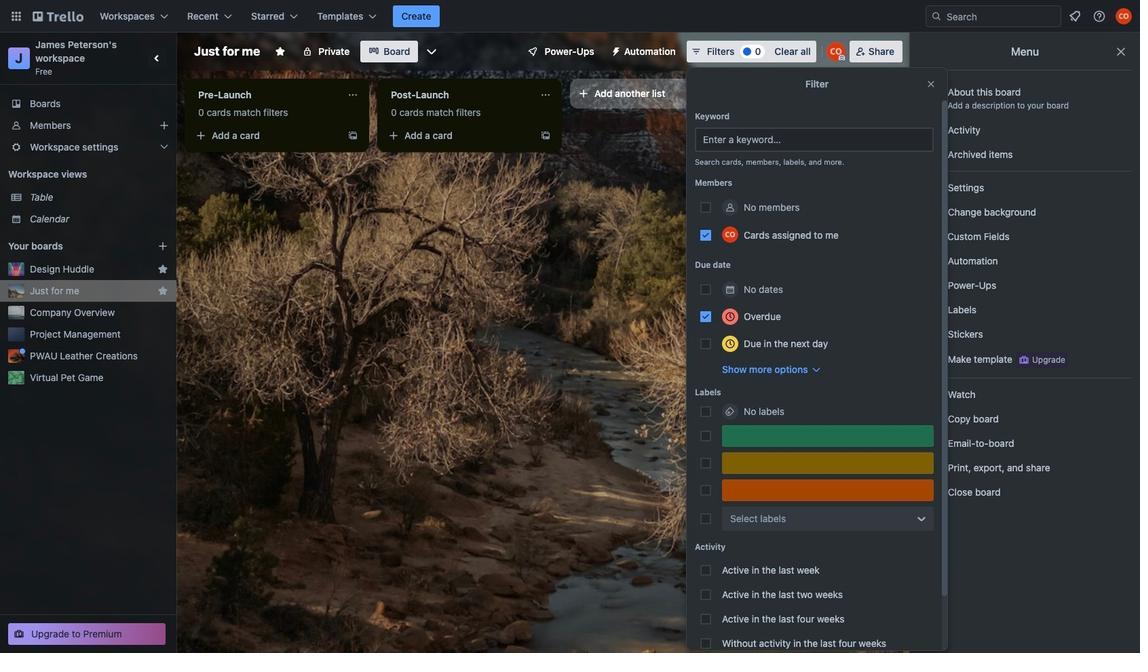 Task type: vqa. For each thing, say whether or not it's contained in the screenshot.
"Color: orange, title: none" element in the bottom of the page
yes



Task type: describe. For each thing, give the bounding box(es) containing it.
0 vertical spatial christina overa (christinaovera) image
[[827, 42, 846, 61]]

Enter a keyword… text field
[[695, 128, 934, 152]]

Search field
[[942, 7, 1061, 26]]

customize views image
[[425, 45, 439, 58]]

this member is an admin of this board. image
[[839, 55, 845, 61]]

workspace navigation collapse icon image
[[148, 49, 167, 68]]

add board image
[[158, 241, 168, 252]]

christina overa (christinaovera) image
[[1116, 8, 1133, 24]]

primary element
[[0, 0, 1141, 33]]

0 notifications image
[[1067, 8, 1084, 24]]

back to home image
[[33, 5, 84, 27]]

color: green, title: none element
[[722, 426, 934, 447]]

0 horizontal spatial christina overa (christinaovera) image
[[722, 227, 739, 243]]

8 sm image from the top
[[927, 486, 940, 500]]



Task type: locate. For each thing, give the bounding box(es) containing it.
color: yellow, title: none element
[[722, 453, 934, 475]]

open information menu image
[[1093, 10, 1107, 23]]

star or unstar board image
[[275, 46, 286, 57]]

create from template… image
[[540, 130, 551, 141]]

1 vertical spatial christina overa (christinaovera) image
[[722, 227, 739, 243]]

1 vertical spatial starred icon image
[[158, 286, 168, 297]]

Board name text field
[[187, 41, 267, 62]]

christina overa (christinaovera) image
[[827, 42, 846, 61], [722, 227, 739, 243]]

4 sm image from the top
[[927, 303, 940, 317]]

1 sm image from the top
[[927, 124, 940, 137]]

0 vertical spatial starred icon image
[[158, 264, 168, 275]]

sm image
[[927, 124, 940, 137], [927, 181, 940, 195], [927, 279, 940, 293], [927, 303, 940, 317], [927, 328, 940, 342], [927, 388, 940, 402], [927, 462, 940, 475], [927, 486, 940, 500]]

create from template… image
[[348, 130, 358, 141]]

5 sm image from the top
[[927, 328, 940, 342]]

color: orange, title: none element
[[722, 480, 934, 502]]

1 starred icon image from the top
[[158, 264, 168, 275]]

7 sm image from the top
[[927, 462, 940, 475]]

None text field
[[190, 84, 342, 106], [383, 84, 535, 106], [190, 84, 342, 106], [383, 84, 535, 106]]

sm image
[[605, 41, 624, 60], [927, 148, 940, 162], [927, 255, 940, 268], [927, 352, 940, 366], [927, 413, 940, 426], [927, 437, 940, 451]]

2 starred icon image from the top
[[158, 286, 168, 297]]

search image
[[932, 11, 942, 22]]

1 horizontal spatial christina overa (christinaovera) image
[[827, 42, 846, 61]]

2 sm image from the top
[[927, 181, 940, 195]]

starred icon image
[[158, 264, 168, 275], [158, 286, 168, 297]]

your boards with 6 items element
[[8, 238, 137, 255]]

3 sm image from the top
[[927, 279, 940, 293]]

close popover image
[[926, 79, 937, 90]]

6 sm image from the top
[[927, 388, 940, 402]]



